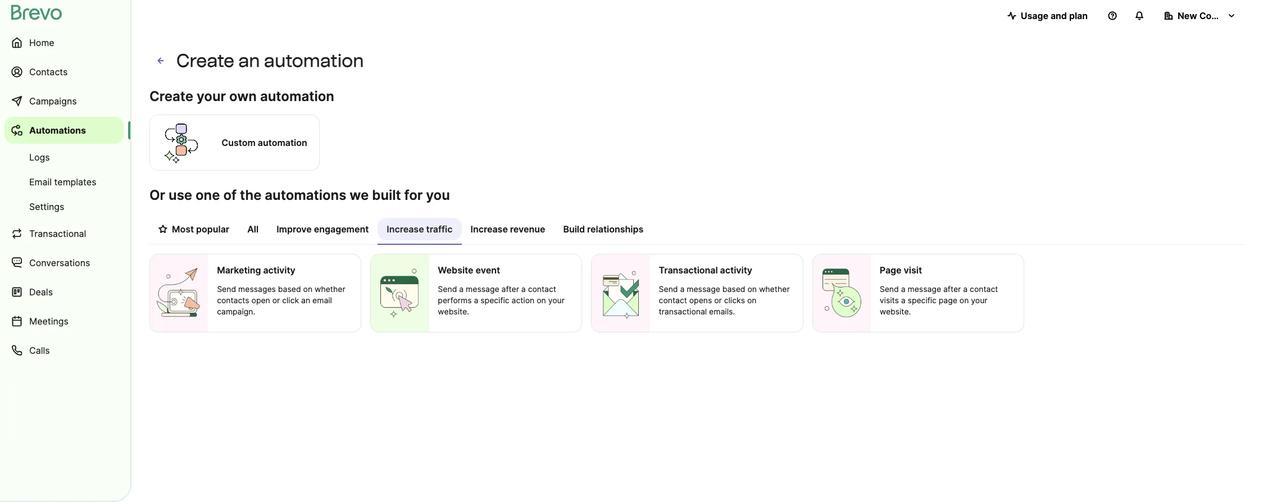 Task type: locate. For each thing, give the bounding box(es) containing it.
2 message from the left
[[687, 284, 720, 294]]

your right action
[[548, 296, 565, 305]]

visit
[[904, 265, 922, 276]]

tab list
[[149, 218, 1245, 245]]

campaign.
[[217, 307, 255, 316]]

contact inside send a message after a contact performs a specific action on your website.
[[528, 284, 556, 294]]

1 horizontal spatial based
[[723, 284, 745, 294]]

1 activity from the left
[[263, 265, 295, 276]]

after
[[502, 284, 519, 294], [944, 284, 961, 294]]

your right page
[[971, 296, 988, 305]]

send inside 'send messages based on whether contacts open or click an email campaign.'
[[217, 284, 236, 294]]

create for create your own automation
[[149, 88, 193, 105]]

0 horizontal spatial whether
[[315, 284, 345, 294]]

specific inside send a message after a contact performs a specific action on your website.
[[481, 296, 510, 305]]

create for create an automation
[[176, 50, 234, 71]]

1 specific from the left
[[481, 296, 510, 305]]

all link
[[238, 218, 268, 244]]

send up visits
[[880, 284, 899, 294]]

1 horizontal spatial message
[[687, 284, 720, 294]]

custom
[[222, 137, 256, 148]]

conversations
[[29, 257, 90, 269]]

2 based from the left
[[723, 284, 745, 294]]

1 horizontal spatial an
[[301, 296, 310, 305]]

on
[[303, 284, 313, 294], [748, 284, 757, 294], [537, 296, 546, 305], [747, 296, 757, 305], [960, 296, 969, 305]]

after up page
[[944, 284, 961, 294]]

1 vertical spatial create
[[149, 88, 193, 105]]

after inside send a message after a contact performs a specific action on your website.
[[502, 284, 519, 294]]

message
[[466, 284, 499, 294], [687, 284, 720, 294], [908, 284, 941, 294]]

send
[[217, 284, 236, 294], [438, 284, 457, 294], [659, 284, 678, 294], [880, 284, 899, 294]]

logs link
[[4, 146, 124, 169]]

2 specific from the left
[[908, 296, 937, 305]]

1 horizontal spatial contact
[[659, 296, 687, 305]]

activity up the messages
[[263, 265, 295, 276]]

send inside send a message after a contact visits a specific page on your website.
[[880, 284, 899, 294]]

3 send from the left
[[659, 284, 678, 294]]

specific
[[481, 296, 510, 305], [908, 296, 937, 305]]

2 send from the left
[[438, 284, 457, 294]]

message down visit at the bottom
[[908, 284, 941, 294]]

transactional inside transactional link
[[29, 228, 86, 239]]

your
[[197, 88, 226, 105], [548, 296, 565, 305], [971, 296, 988, 305]]

send for marketing
[[217, 284, 236, 294]]

after up action
[[502, 284, 519, 294]]

your inside send a message after a contact visits a specific page on your website.
[[971, 296, 988, 305]]

message inside "send a message based on whether contact opens or clicks on transactional emails."
[[687, 284, 720, 294]]

based inside "send a message based on whether contact opens or clicks on transactional emails."
[[723, 284, 745, 294]]

an up own
[[239, 50, 260, 71]]

2 activity from the left
[[720, 265, 752, 276]]

visits
[[880, 296, 899, 305]]

0 horizontal spatial contact
[[528, 284, 556, 294]]

or up emails. in the right bottom of the page
[[714, 296, 722, 305]]

conversations link
[[4, 250, 124, 276]]

2 increase from the left
[[471, 224, 508, 235]]

whether
[[315, 284, 345, 294], [759, 284, 790, 294]]

1 horizontal spatial specific
[[908, 296, 937, 305]]

or use one of the automations we built for you
[[149, 187, 450, 203]]

usage and plan
[[1021, 10, 1088, 21]]

clicks
[[724, 296, 745, 305]]

2 vertical spatial automation
[[258, 137, 307, 148]]

0 vertical spatial create
[[176, 50, 234, 71]]

transactional down settings link
[[29, 228, 86, 239]]

1 horizontal spatial increase
[[471, 224, 508, 235]]

contact inside "send a message based on whether contact opens or clicks on transactional emails."
[[659, 296, 687, 305]]

marketing activity
[[217, 265, 295, 276]]

on inside 'send messages based on whether contacts open or click an email campaign.'
[[303, 284, 313, 294]]

on right clicks
[[747, 296, 757, 305]]

create
[[176, 50, 234, 71], [149, 88, 193, 105]]

meetings
[[29, 316, 69, 327]]

1 horizontal spatial website.
[[880, 307, 911, 316]]

1 whether from the left
[[315, 284, 345, 294]]

automations link
[[4, 117, 124, 144]]

templates
[[54, 176, 96, 188]]

activity up clicks
[[720, 265, 752, 276]]

0 vertical spatial automation
[[264, 50, 364, 71]]

after inside send a message after a contact visits a specific page on your website.
[[944, 284, 961, 294]]

improve engagement
[[277, 224, 369, 235]]

deals
[[29, 287, 53, 298]]

tab list containing most popular
[[149, 218, 1245, 245]]

your inside send a message after a contact performs a specific action on your website.
[[548, 296, 565, 305]]

on right action
[[537, 296, 546, 305]]

or
[[149, 187, 165, 203]]

increase left the revenue
[[471, 224, 508, 235]]

your left own
[[197, 88, 226, 105]]

transactional
[[29, 228, 86, 239], [659, 265, 718, 276]]

1 horizontal spatial transactional
[[659, 265, 718, 276]]

send for page
[[880, 284, 899, 294]]

message inside send a message after a contact visits a specific page on your website.
[[908, 284, 941, 294]]

for
[[404, 187, 423, 203]]

new
[[1178, 10, 1197, 21]]

send inside "send a message based on whether contact opens or clicks on transactional emails."
[[659, 284, 678, 294]]

we
[[350, 187, 369, 203]]

0 horizontal spatial or
[[272, 296, 280, 305]]

4 send from the left
[[880, 284, 899, 294]]

1 horizontal spatial your
[[548, 296, 565, 305]]

based up click
[[278, 284, 301, 294]]

send a message after a contact visits a specific page on your website.
[[880, 284, 998, 316]]

0 horizontal spatial activity
[[263, 265, 295, 276]]

2 website. from the left
[[880, 307, 911, 316]]

specific inside send a message after a contact visits a specific page on your website.
[[908, 296, 937, 305]]

action
[[512, 296, 535, 305]]

send up performs
[[438, 284, 457, 294]]

1 or from the left
[[272, 296, 280, 305]]

0 horizontal spatial message
[[466, 284, 499, 294]]

contact inside send a message after a contact visits a specific page on your website.
[[970, 284, 998, 294]]

0 horizontal spatial an
[[239, 50, 260, 71]]

3 message from the left
[[908, 284, 941, 294]]

specific for event
[[481, 296, 510, 305]]

page visit
[[880, 265, 922, 276]]

send up contacts
[[217, 284, 236, 294]]

0 horizontal spatial website.
[[438, 307, 469, 316]]

build relationships
[[563, 224, 644, 235]]

send inside send a message after a contact performs a specific action on your website.
[[438, 284, 457, 294]]

on right page
[[960, 296, 969, 305]]

own
[[229, 88, 257, 105]]

specific left action
[[481, 296, 510, 305]]

usage and plan button
[[998, 4, 1097, 27]]

revenue
[[510, 224, 545, 235]]

1 send from the left
[[217, 284, 236, 294]]

transactional up the opens
[[659, 265, 718, 276]]

1 vertical spatial transactional
[[659, 265, 718, 276]]

contact
[[528, 284, 556, 294], [970, 284, 998, 294], [659, 296, 687, 305]]

contact for page visit
[[970, 284, 998, 294]]

automation inside 'custom automation' "button"
[[258, 137, 307, 148]]

1 increase from the left
[[387, 224, 424, 235]]

send up transactional at bottom
[[659, 284, 678, 294]]

increase revenue link
[[462, 218, 554, 244]]

activity for marketing activity
[[263, 265, 295, 276]]

website.
[[438, 307, 469, 316], [880, 307, 911, 316]]

0 horizontal spatial after
[[502, 284, 519, 294]]

settings
[[29, 201, 64, 212]]

0 horizontal spatial specific
[[481, 296, 510, 305]]

improve engagement link
[[268, 218, 378, 244]]

website
[[438, 265, 474, 276]]

1 after from the left
[[502, 284, 519, 294]]

relationships
[[587, 224, 644, 235]]

message up the opens
[[687, 284, 720, 294]]

website. inside send a message after a contact visits a specific page on your website.
[[880, 307, 911, 316]]

0 vertical spatial an
[[239, 50, 260, 71]]

or inside "send a message based on whether contact opens or clicks on transactional emails."
[[714, 296, 722, 305]]

automation
[[264, 50, 364, 71], [260, 88, 334, 105], [258, 137, 307, 148]]

1 website. from the left
[[438, 307, 469, 316]]

1 horizontal spatial whether
[[759, 284, 790, 294]]

on inside send a message after a contact visits a specific page on your website.
[[960, 296, 969, 305]]

website. inside send a message after a contact performs a specific action on your website.
[[438, 307, 469, 316]]

on for page visit
[[960, 296, 969, 305]]

an
[[239, 50, 260, 71], [301, 296, 310, 305]]

open
[[252, 296, 270, 305]]

activity
[[263, 265, 295, 276], [720, 265, 752, 276]]

send for transactional
[[659, 284, 678, 294]]

0 vertical spatial transactional
[[29, 228, 86, 239]]

an right click
[[301, 296, 310, 305]]

on inside send a message after a contact performs a specific action on your website.
[[537, 296, 546, 305]]

campaigns
[[29, 96, 77, 107]]

2 horizontal spatial your
[[971, 296, 988, 305]]

1 based from the left
[[278, 284, 301, 294]]

based up clicks
[[723, 284, 745, 294]]

or left click
[[272, 296, 280, 305]]

on up email at the left of the page
[[303, 284, 313, 294]]

send for website
[[438, 284, 457, 294]]

message inside send a message after a contact performs a specific action on your website.
[[466, 284, 499, 294]]

2 horizontal spatial contact
[[970, 284, 998, 294]]

home
[[29, 37, 54, 48]]

website. down visits
[[880, 307, 911, 316]]

website. down performs
[[438, 307, 469, 316]]

on down transactional activity
[[748, 284, 757, 294]]

send a message after a contact performs a specific action on your website.
[[438, 284, 565, 316]]

2 horizontal spatial message
[[908, 284, 941, 294]]

based
[[278, 284, 301, 294], [723, 284, 745, 294]]

0 horizontal spatial transactional
[[29, 228, 86, 239]]

1 horizontal spatial activity
[[720, 265, 752, 276]]

0 horizontal spatial based
[[278, 284, 301, 294]]

1 message from the left
[[466, 284, 499, 294]]

2 whether from the left
[[759, 284, 790, 294]]

all
[[247, 224, 259, 235]]

specific left page
[[908, 296, 937, 305]]

after for page visit
[[944, 284, 961, 294]]

0 horizontal spatial increase
[[387, 224, 424, 235]]

increase left traffic
[[387, 224, 424, 235]]

1 vertical spatial an
[[301, 296, 310, 305]]

message down event
[[466, 284, 499, 294]]

improve
[[277, 224, 312, 235]]

1 horizontal spatial or
[[714, 296, 722, 305]]

1 horizontal spatial after
[[944, 284, 961, 294]]

message for visit
[[908, 284, 941, 294]]

2 after from the left
[[944, 284, 961, 294]]

2 or from the left
[[714, 296, 722, 305]]



Task type: vqa. For each thing, say whether or not it's contained in the screenshot.
Cancel to the top
no



Task type: describe. For each thing, give the bounding box(es) containing it.
your for website
[[548, 296, 565, 305]]

dxrbf image
[[158, 225, 167, 234]]

send messages based on whether contacts open or click an email campaign.
[[217, 284, 345, 316]]

an inside 'send messages based on whether contacts open or click an email campaign.'
[[301, 296, 310, 305]]

on for website event
[[537, 296, 546, 305]]

new company button
[[1155, 4, 1245, 27]]

1 vertical spatial automation
[[260, 88, 334, 105]]

website. for page
[[880, 307, 911, 316]]

messages
[[238, 284, 276, 294]]

message for activity
[[687, 284, 720, 294]]

you
[[426, 187, 450, 203]]

automations
[[29, 125, 86, 136]]

website event
[[438, 265, 500, 276]]

click
[[282, 296, 299, 305]]

one
[[196, 187, 220, 203]]

popular
[[196, 224, 229, 235]]

increase traffic link
[[378, 218, 462, 245]]

event
[[476, 265, 500, 276]]

and
[[1051, 10, 1067, 21]]

performs
[[438, 296, 472, 305]]

email templates link
[[4, 171, 124, 193]]

transactional for transactional
[[29, 228, 86, 239]]

contacts
[[29, 66, 68, 78]]

company
[[1200, 10, 1241, 21]]

page
[[939, 296, 958, 305]]

message for event
[[466, 284, 499, 294]]

contacts link
[[4, 58, 124, 85]]

home link
[[4, 29, 124, 56]]

email
[[29, 176, 52, 188]]

most popular
[[172, 224, 229, 235]]

engagement
[[314, 224, 369, 235]]

opens
[[689, 296, 712, 305]]

custom automation
[[222, 137, 307, 148]]

whether inside "send a message based on whether contact opens or clicks on transactional emails."
[[759, 284, 790, 294]]

settings link
[[4, 196, 124, 218]]

specific for visit
[[908, 296, 937, 305]]

whether inside 'send messages based on whether contacts open or click an email campaign.'
[[315, 284, 345, 294]]

send a message based on whether contact opens or clicks on transactional emails.
[[659, 284, 790, 316]]

of
[[223, 187, 237, 203]]

built
[[372, 187, 401, 203]]

website. for website
[[438, 307, 469, 316]]

campaigns link
[[4, 88, 124, 115]]

new company
[[1178, 10, 1241, 21]]

after for website event
[[502, 284, 519, 294]]

increase for increase revenue
[[471, 224, 508, 235]]

transactional link
[[4, 220, 124, 247]]

contacts
[[217, 296, 249, 305]]

usage
[[1021, 10, 1049, 21]]

0 horizontal spatial your
[[197, 88, 226, 105]]

most popular link
[[149, 218, 238, 244]]

increase traffic
[[387, 224, 453, 235]]

contact for website event
[[528, 284, 556, 294]]

automations
[[265, 187, 346, 203]]

plan
[[1069, 10, 1088, 21]]

activity for transactional activity
[[720, 265, 752, 276]]

most
[[172, 224, 194, 235]]

transactional for transactional activity
[[659, 265, 718, 276]]

create your own automation
[[149, 88, 334, 105]]

or inside 'send messages based on whether contacts open or click an email campaign.'
[[272, 296, 280, 305]]

marketing
[[217, 265, 261, 276]]

calls
[[29, 345, 50, 356]]

transactional
[[659, 307, 707, 316]]

build relationships link
[[554, 218, 653, 244]]

transactional activity
[[659, 265, 752, 276]]

increase revenue
[[471, 224, 545, 235]]

create an automation
[[176, 50, 364, 71]]

the
[[240, 187, 262, 203]]

logs
[[29, 152, 50, 163]]

custom automation button
[[149, 113, 320, 173]]

use
[[169, 187, 192, 203]]

calls link
[[4, 337, 124, 364]]

meetings link
[[4, 308, 124, 335]]

based inside 'send messages based on whether contacts open or click an email campaign.'
[[278, 284, 301, 294]]

increase for increase traffic
[[387, 224, 424, 235]]

emails.
[[709, 307, 735, 316]]

page
[[880, 265, 902, 276]]

on for transactional activity
[[747, 296, 757, 305]]

build
[[563, 224, 585, 235]]

your for page
[[971, 296, 988, 305]]

deals link
[[4, 279, 124, 306]]

email templates
[[29, 176, 96, 188]]

traffic
[[426, 224, 453, 235]]

a inside "send a message based on whether contact opens or clicks on transactional emails."
[[680, 284, 685, 294]]

email
[[312, 296, 332, 305]]



